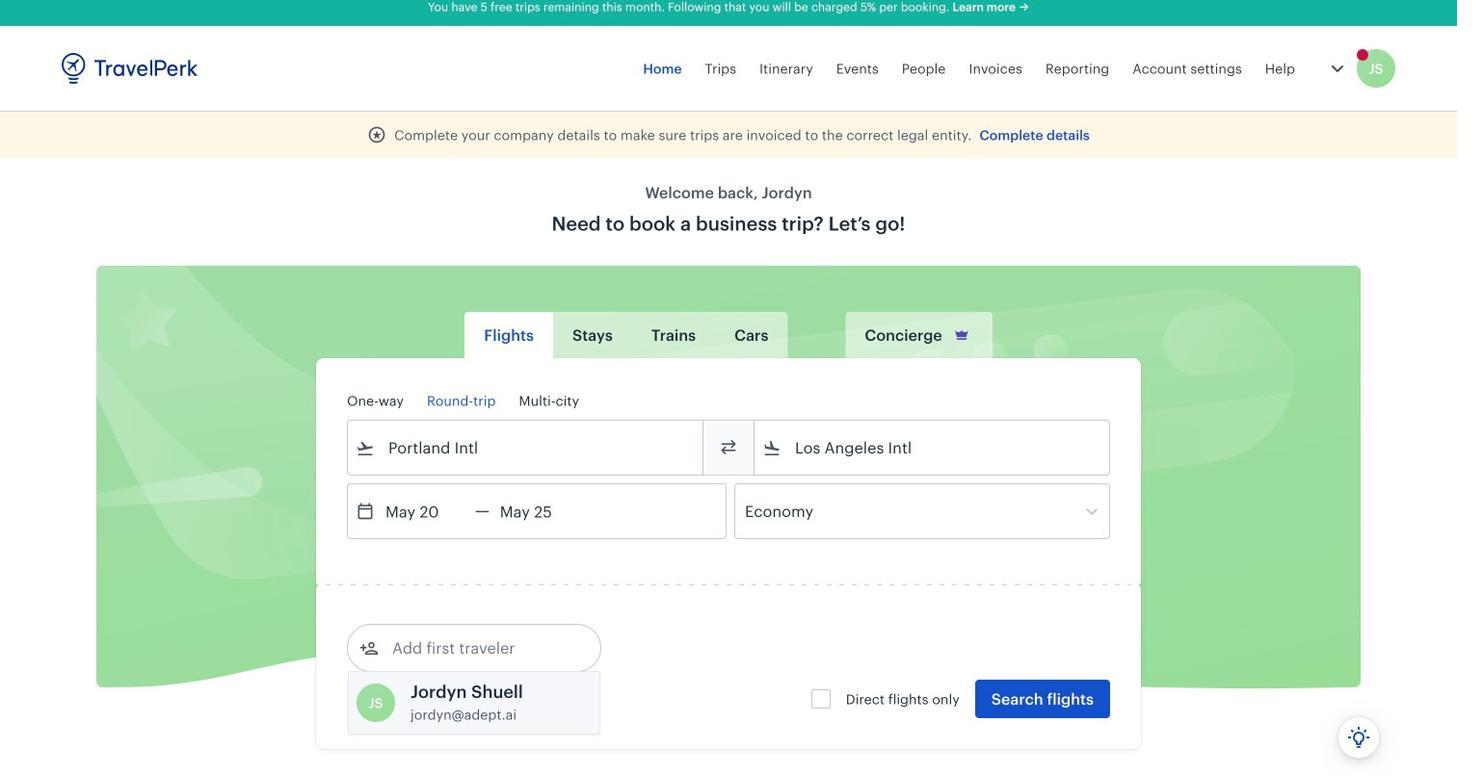 Task type: describe. For each thing, give the bounding box(es) containing it.
From search field
[[375, 433, 677, 464]]

To search field
[[782, 433, 1084, 464]]



Task type: vqa. For each thing, say whether or not it's contained in the screenshot.
second 'British Airways' image
no



Task type: locate. For each thing, give the bounding box(es) containing it.
Add first traveler search field
[[379, 633, 579, 664]]

Depart text field
[[375, 485, 475, 539]]

Return text field
[[489, 485, 590, 539]]



